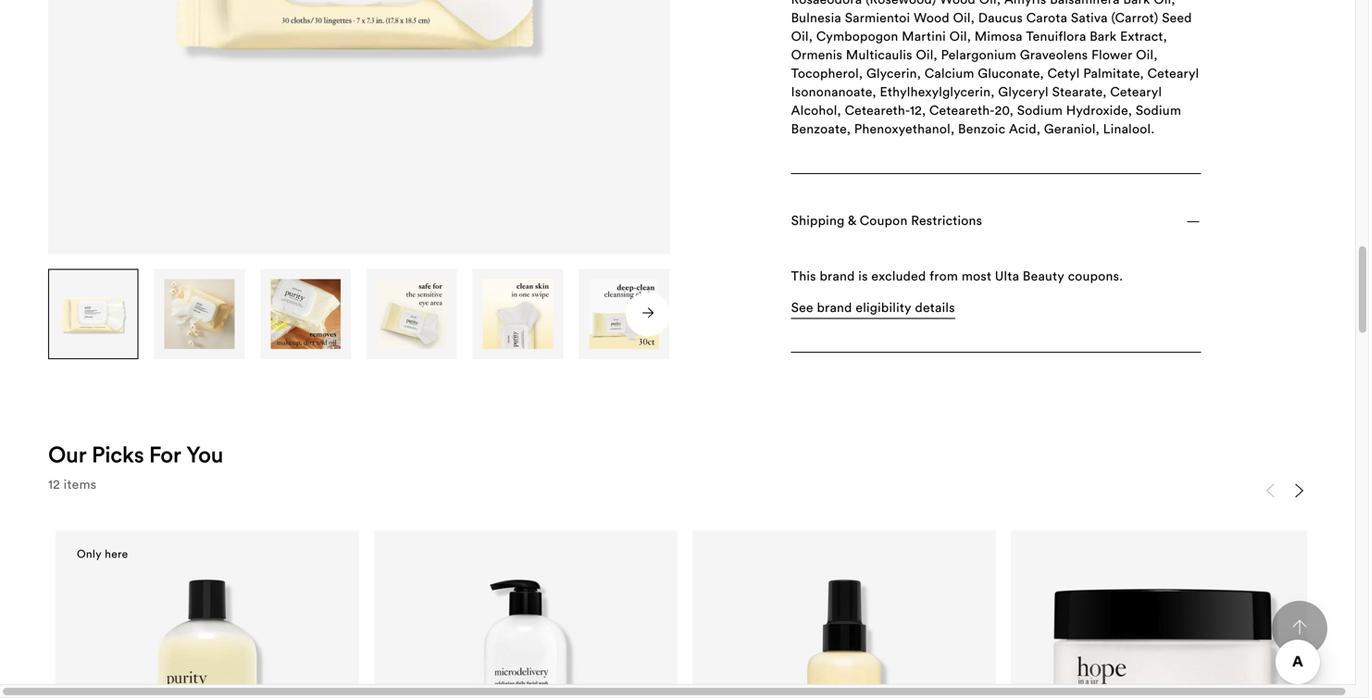 Task type: describe. For each thing, give the bounding box(es) containing it.
coupons.
[[1068, 268, 1123, 284]]

philosophy purity made simple one-step facial cleansing cloths #4 image
[[377, 279, 447, 349]]

see brand eligibility details link
[[791, 299, 955, 319]]

back to top image
[[1293, 620, 1307, 635]]

philosophy purity made simple one-step facial cleansing cloths #2 image
[[164, 279, 235, 349]]

our
[[48, 440, 86, 469]]

previous slide image
[[1263, 483, 1278, 498]]

only here link
[[56, 531, 359, 698]]

coupon
[[860, 212, 908, 229]]

this brand is excluded from most ulta beauty coupons.
[[791, 268, 1123, 284]]

excluded
[[872, 268, 926, 284]]

our picks for you 12 items
[[48, 440, 223, 493]]

brand for see
[[817, 299, 852, 316]]

ulta
[[995, 268, 1020, 284]]

2 / 9 group
[[154, 269, 246, 359]]

this
[[791, 268, 816, 284]]

4 / 9 group
[[367, 269, 458, 359]]

is
[[859, 268, 868, 284]]

shipping & coupon restrictions
[[791, 212, 983, 229]]

next slide image
[[643, 307, 654, 319]]

philosophy purity made simple one-step facial cleansing cloths #3 image
[[271, 279, 341, 349]]

philosophy hope in a jar smooth-glow multi-tasking moisturizer image
[[1041, 568, 1284, 698]]

philosophy purity made simple ultra-light moisturizer image
[[723, 568, 966, 698]]

see brand eligibility details
[[791, 299, 955, 316]]

philosophy purity made simple one-step facial cleansing cloths #1 image inside 1 / 9 group
[[58, 279, 128, 349]]

5 / 9 group
[[473, 269, 564, 359]]

here
[[105, 547, 128, 561]]

1 / 9 group
[[48, 269, 139, 359]]

philosophy purity made simple one-step facial cleansing cloths #6 image
[[589, 279, 659, 349]]

see
[[791, 299, 814, 316]]

only here
[[77, 547, 128, 561]]

beauty
[[1023, 268, 1065, 284]]

&
[[848, 212, 856, 229]]



Task type: vqa. For each thing, say whether or not it's contained in the screenshot.
more to the top
no



Task type: locate. For each thing, give the bounding box(es) containing it.
12
[[48, 476, 60, 493]]

philosophy the microdelivery exfoliating facial wash image
[[404, 568, 647, 698]]

eligibility
[[856, 299, 912, 316]]

0 vertical spatial brand
[[820, 268, 855, 284]]

brand for this
[[820, 268, 855, 284]]

next slide image
[[1293, 483, 1307, 498]]

shipping
[[791, 212, 845, 229]]

brand left the is
[[820, 268, 855, 284]]

from
[[930, 268, 958, 284]]

brand
[[820, 268, 855, 284], [817, 299, 852, 316]]

philosophy purity made simple one-step facial cleansing cloths #5 image
[[483, 279, 553, 349]]

only
[[77, 547, 102, 561]]

3 / 9 group
[[260, 269, 352, 359]]

brand right see
[[817, 299, 852, 316]]

for
[[149, 440, 181, 469]]

items
[[64, 476, 97, 493]]

1 vertical spatial brand
[[817, 299, 852, 316]]

philosophy purity made simple one-step facial cleansing cloths #1 image
[[48, 0, 670, 254], [58, 279, 128, 349]]

most
[[962, 268, 992, 284]]

0 vertical spatial philosophy purity made simple one-step facial cleansing cloths #1 image
[[48, 0, 670, 254]]

restrictions
[[911, 212, 983, 229]]

you
[[186, 440, 223, 469]]

1 vertical spatial philosophy purity made simple one-step facial cleansing cloths #1 image
[[58, 279, 128, 349]]

picks
[[92, 440, 144, 469]]

6 / 9 group
[[579, 269, 670, 359]]

details
[[915, 299, 955, 316]]

philosophy purity made simple one-step facial cleanser image
[[86, 568, 329, 698]]

product images carousel region
[[48, 0, 670, 360]]

%1 product carousel region
[[48, 477, 1315, 698]]



